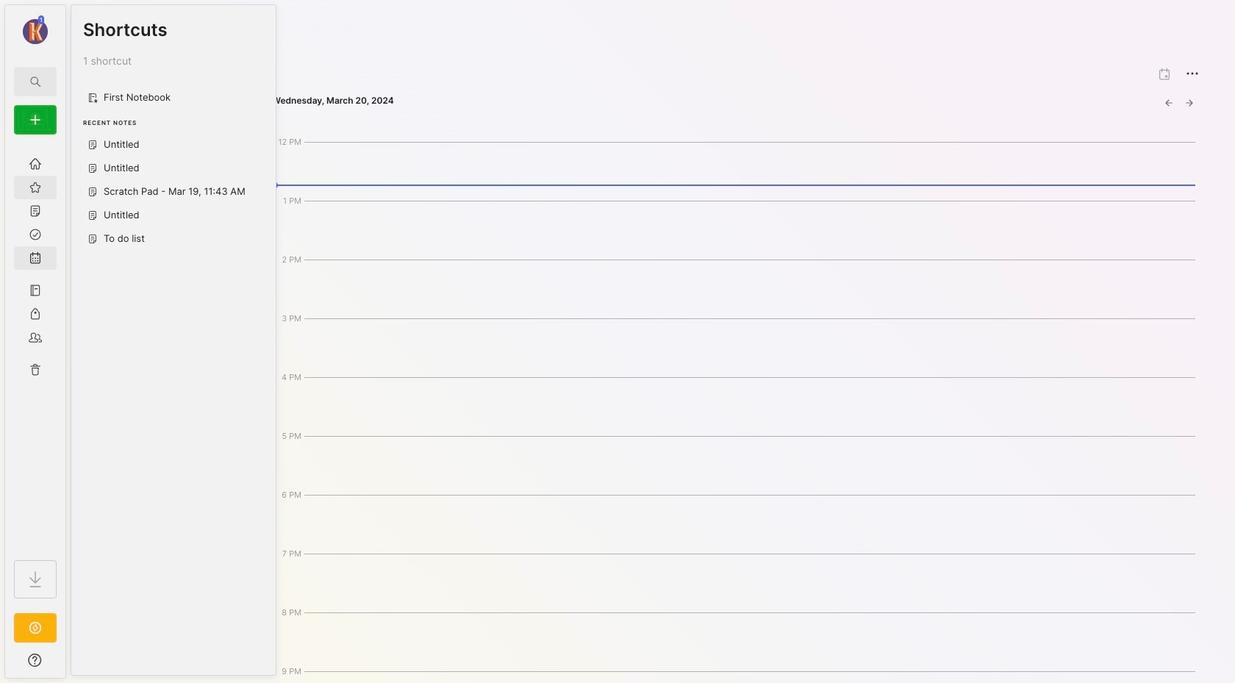 Task type: vqa. For each thing, say whether or not it's contained in the screenshot.
Click to expand image
yes



Task type: describe. For each thing, give the bounding box(es) containing it.
tree inside the main element
[[5, 143, 65, 547]]

home image
[[28, 157, 43, 171]]

click to expand image
[[64, 656, 75, 674]]

Account field
[[5, 14, 65, 46]]

upgrade image
[[26, 619, 44, 637]]

main element
[[0, 0, 71, 683]]

WHAT'S NEW field
[[5, 649, 65, 672]]

Select419 checkbox
[[122, 387, 134, 398]]



Task type: locate. For each thing, give the bounding box(es) containing it.
tree
[[5, 143, 65, 547]]

edit search image
[[26, 73, 44, 90]]

grid
[[122, 387, 134, 398]]

row
[[122, 387, 134, 398]]



